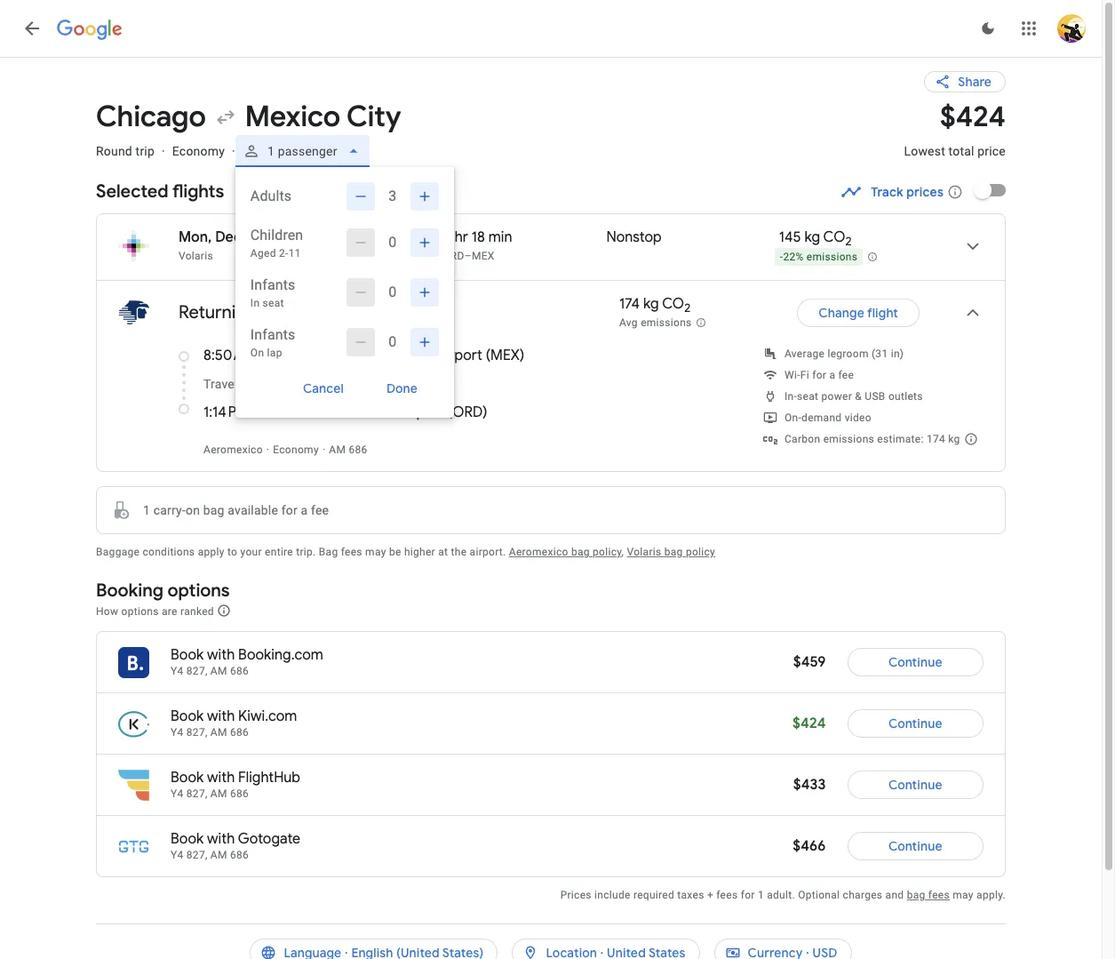 Task type: describe. For each thing, give the bounding box(es) containing it.
$424 for $424
[[793, 715, 827, 733]]

kiwi.com
[[238, 708, 297, 726]]

cancel
[[303, 381, 344, 397]]

demand
[[802, 412, 842, 424]]

flight for returning flight
[[260, 301, 301, 324]]

1 for 1 carry-on bag available for a fee
[[143, 503, 150, 518]]

gotogate
[[238, 831, 301, 848]]

wi-
[[785, 369, 801, 381]]

children aged 2-11
[[251, 227, 303, 260]]

city for mexico city
[[347, 99, 401, 135]]

options for how
[[121, 605, 159, 618]]

,
[[622, 546, 624, 558]]

chicago
[[96, 99, 206, 135]]

total
[[949, 144, 975, 158]]

trip
[[136, 144, 155, 158]]

686 for gotogate
[[230, 849, 249, 862]]

1 vertical spatial 174
[[927, 433, 946, 445]]

average
[[785, 348, 825, 360]]

returning flight
[[179, 301, 301, 324]]

dec for 11
[[215, 229, 242, 246]]

book for book with gotogate
[[171, 831, 204, 848]]

lap
[[267, 347, 282, 359]]

change
[[819, 305, 865, 321]]

prices
[[907, 184, 944, 200]]

mon, for mon, dec 18
[[319, 301, 359, 324]]

mexico city international airport (mex)
[[273, 347, 525, 365]]

mexico for mexico city
[[245, 99, 341, 135]]

estimate:
[[878, 433, 924, 445]]

am for flighthub
[[211, 788, 227, 800]]

am for kiwi.com
[[211, 726, 227, 739]]

change appearance image
[[967, 7, 1010, 50]]

1 passenger
[[268, 144, 337, 158]]

686 for booking.com
[[230, 665, 249, 678]]

book with booking.com y4 827, am 686
[[171, 646, 324, 678]]

continue button for $424
[[848, 702, 984, 745]]

nonstop
[[607, 229, 662, 246]]

0 vertical spatial international
[[353, 347, 434, 365]]

1 vertical spatial min
[[316, 377, 337, 391]]

charges
[[843, 889, 883, 902]]

0 horizontal spatial fees
[[341, 546, 363, 558]]

usb
[[866, 390, 886, 403]]

1 vertical spatial seat
[[798, 390, 819, 403]]

2  image from the left
[[323, 444, 326, 456]]

flighthub
[[238, 769, 301, 787]]

$424 lowest total price
[[905, 99, 1007, 158]]

mon, dec 18
[[319, 301, 415, 324]]

continue button for $466
[[848, 825, 984, 868]]

2 for 145 kg co
[[846, 234, 853, 249]]

0 for children aged 2-11
[[389, 234, 397, 251]]

required
[[634, 889, 675, 902]]

0 horizontal spatial a
[[301, 503, 308, 518]]

4 hr 18 min ord – mex
[[443, 229, 513, 262]]

change flight button
[[798, 292, 920, 334]]

1 vertical spatial airport
[[398, 404, 445, 421]]

145
[[780, 229, 802, 246]]

11 inside children aged 2-11
[[289, 247, 301, 260]]

number of passengers dialog
[[236, 167, 454, 418]]

686 for kiwi.com
[[230, 726, 249, 739]]

2 horizontal spatial kg
[[949, 433, 961, 445]]

827, for book with kiwi.com
[[187, 726, 208, 739]]

Departure time: 6:02 AM. text field
[[274, 229, 327, 246]]

mexico city
[[245, 99, 401, 135]]

continue for $424
[[889, 716, 943, 732]]

0 vertical spatial economy
[[172, 144, 225, 158]]

$466
[[793, 838, 827, 855]]

flight numbers y4 827, am 686 text field for kiwi.com
[[171, 726, 249, 739]]

optional
[[799, 889, 841, 902]]

cancel button
[[282, 374, 365, 403]]

adult.
[[768, 889, 796, 902]]

continue for $466
[[889, 839, 943, 855]]

selected flights
[[96, 181, 224, 203]]

0 horizontal spatial may
[[366, 546, 387, 558]]

baggage
[[96, 546, 140, 558]]

booking options
[[96, 580, 230, 602]]

airport.
[[470, 546, 506, 558]]

-
[[781, 251, 784, 263]]

in-seat power & usb outlets
[[785, 390, 924, 403]]

departing flight on monday, december 11. leaves o'hare international airport at 6:02 am on monday, december 11 and arrives at mexico city international airport at 10:20 am on monday, december 11. element
[[179, 229, 403, 246]]

Arrival time: 1:14 PM. text field
[[204, 404, 249, 421]]

a inside list
[[830, 369, 836, 381]]

with for kiwi.com
[[207, 708, 235, 726]]

1 vertical spatial international
[[314, 404, 395, 421]]

wi-fi for a fee
[[785, 369, 855, 381]]

bag fees button
[[908, 889, 951, 902]]

24
[[298, 377, 312, 391]]

learn more about booking options image
[[217, 604, 231, 618]]

0 for infants in seat
[[389, 284, 397, 301]]

am for gotogate
[[211, 849, 227, 862]]

174 inside 174 kg co 2
[[620, 295, 640, 313]]

1:14 pm
[[204, 404, 249, 421]]

the
[[451, 546, 467, 558]]

adults
[[251, 188, 292, 205]]

2 policy from the left
[[686, 546, 716, 558]]

827, for book with gotogate
[[187, 849, 208, 862]]

$424 for $424 lowest total price
[[941, 99, 1007, 135]]

round
[[96, 144, 132, 158]]

bag right the "on"
[[203, 503, 225, 518]]

volaris bag policy link
[[627, 546, 716, 558]]

price
[[978, 144, 1007, 158]]

1 vertical spatial 4
[[273, 377, 280, 391]]

(ord)
[[448, 404, 488, 421]]

on
[[251, 347, 264, 359]]

outlets
[[889, 390, 924, 403]]

4 inside 4 hr 18 min ord – mex
[[443, 229, 452, 246]]

flight numbers y4 827, am 686 text field for flighthub
[[171, 788, 249, 800]]

459 US dollars text field
[[794, 654, 827, 671]]

in
[[251, 297, 260, 309]]

y4 for book with gotogate
[[171, 849, 184, 862]]

lowest
[[905, 144, 946, 158]]

1  image from the left
[[162, 144, 165, 158]]

booking
[[96, 580, 164, 602]]

apply.
[[977, 889, 1007, 902]]

on-demand video
[[785, 412, 872, 424]]

1 horizontal spatial volaris
[[627, 546, 662, 558]]

prices include required taxes + fees for 1 adult. optional charges and bag fees may apply.
[[561, 889, 1007, 902]]

prices
[[561, 889, 592, 902]]

power
[[822, 390, 853, 403]]

available
[[228, 503, 278, 518]]

baggage conditions apply to your entire trip.  bag fees may be higher at the airport. aeromexico bag policy , volaris bag policy
[[96, 546, 716, 558]]

8:50 am
[[204, 347, 256, 365]]

827, for book with booking.com
[[187, 665, 208, 678]]

3
[[389, 188, 397, 205]]

flights
[[172, 181, 224, 203]]

co for 174 kg co
[[663, 295, 685, 313]]

1 vertical spatial for
[[282, 503, 298, 518]]

am for booking.com
[[211, 665, 227, 678]]

2 vertical spatial 1
[[758, 889, 765, 902]]

1 policy from the left
[[593, 546, 622, 558]]

1  image from the left
[[267, 444, 270, 456]]

&
[[856, 390, 863, 403]]

are
[[162, 605, 178, 618]]

video
[[845, 412, 872, 424]]

$459
[[794, 654, 827, 671]]

1 horizontal spatial economy
[[273, 444, 319, 456]]

at
[[439, 546, 448, 558]]

main content containing chicago
[[96, 57, 1007, 903]]

10:20 am
[[343, 229, 403, 246]]

Departure time: 8:50 AM. text field
[[204, 347, 256, 365]]

dec for 18
[[363, 301, 395, 324]]

0 for infants on lap
[[389, 333, 397, 350]]

1 horizontal spatial fees
[[717, 889, 738, 902]]

selected
[[96, 181, 169, 203]]

ord
[[443, 250, 465, 262]]

Arrival time: 10:20 AM. text field
[[343, 229, 403, 246]]

am 686
[[329, 444, 368, 456]]

Flight numbers Y4 827, AM 686 text field
[[171, 849, 249, 862]]

aeromexico inside list
[[204, 444, 263, 456]]

how
[[96, 605, 119, 618]]

infants for infants on lap
[[251, 326, 295, 343]]



Task type: locate. For each thing, give the bounding box(es) containing it.
with for booking.com
[[207, 646, 235, 664]]

3 am from the top
[[211, 788, 227, 800]]

average legroom (31 in)
[[785, 348, 905, 360]]

am inside book with gotogate y4 827, am 686
[[211, 849, 227, 862]]

1 with from the top
[[207, 646, 235, 664]]

2 infants from the top
[[251, 326, 295, 343]]

airport
[[437, 347, 483, 365], [398, 404, 445, 421]]

hr left 24
[[283, 377, 295, 391]]

2 vertical spatial emissions
[[824, 433, 875, 445]]

1 horizontal spatial  image
[[323, 444, 326, 456]]

on-
[[785, 412, 802, 424]]

–
[[465, 250, 472, 262]]

book for book with flighthub
[[171, 769, 204, 787]]

passenger
[[278, 144, 337, 158]]

0 vertical spatial mon,
[[179, 229, 212, 246]]

done
[[387, 381, 418, 397]]

$424
[[941, 99, 1007, 135], [793, 715, 827, 733]]

18 for hr
[[472, 229, 485, 246]]

 image left 1 passenger
[[232, 144, 236, 158]]

686 down kiwi.com
[[230, 726, 249, 739]]

for inside list
[[813, 369, 827, 381]]

with left kiwi.com
[[207, 708, 235, 726]]

686 down booking.com
[[230, 665, 249, 678]]

4 y4 from the top
[[171, 849, 184, 862]]

$424 down the share
[[941, 99, 1007, 135]]

1 for 1 passenger
[[268, 144, 275, 158]]

1 vertical spatial may
[[953, 889, 974, 902]]

1 vertical spatial infants
[[251, 326, 295, 343]]

hr up –
[[455, 229, 469, 246]]

1 infants from the top
[[251, 277, 295, 293]]

2 up the -22% emissions
[[846, 234, 853, 249]]

0 vertical spatial for
[[813, 369, 827, 381]]

y4 inside book with gotogate y4 827, am 686
[[171, 849, 184, 862]]

22%
[[784, 251, 804, 263]]

3 827, from the top
[[187, 788, 208, 800]]

0 horizontal spatial economy
[[172, 144, 225, 158]]

main content
[[96, 57, 1007, 903]]

3 y4 from the top
[[171, 788, 184, 800]]

3 flight numbers y4 827, am 686 text field from the top
[[171, 788, 249, 800]]

2 vertical spatial 0
[[389, 333, 397, 350]]

returning
[[179, 301, 256, 324]]

0 vertical spatial 18
[[472, 229, 485, 246]]

None text field
[[905, 99, 1007, 174]]

y4 for book with kiwi.com
[[171, 726, 184, 739]]

1 horizontal spatial kg
[[805, 229, 821, 246]]

book inside book with booking.com y4 827, am 686
[[171, 646, 204, 664]]

4 continue button from the top
[[848, 825, 984, 868]]

policy right , on the bottom right of the page
[[686, 546, 716, 558]]

0 vertical spatial co
[[824, 229, 846, 246]]

airport down done button
[[398, 404, 445, 421]]

1 horizontal spatial 18
[[472, 229, 485, 246]]

4 book from the top
[[171, 831, 204, 848]]

2 y4 from the top
[[171, 726, 184, 739]]

kg up avg emissions
[[644, 295, 660, 313]]

fees right +
[[717, 889, 738, 902]]

1 continue button from the top
[[848, 641, 984, 684]]

0 horizontal spatial 174
[[620, 295, 640, 313]]

for right available
[[282, 503, 298, 518]]

aeromexico bag policy link
[[509, 546, 622, 558]]

options down booking
[[121, 605, 159, 618]]

flight inside button
[[868, 305, 899, 321]]

2 827, from the top
[[187, 726, 208, 739]]

1 vertical spatial $424
[[793, 715, 827, 733]]

0 vertical spatial dec
[[215, 229, 242, 246]]

686 down flighthub
[[230, 788, 249, 800]]

loading results progress bar
[[0, 57, 1103, 60]]

international
[[353, 347, 434, 365], [314, 404, 395, 421]]

2 flight numbers y4 827, am 686 text field from the top
[[171, 726, 249, 739]]

aeromexico right airport.
[[509, 546, 569, 558]]

am inside the book with kiwi.com y4 827, am 686
[[211, 726, 227, 739]]

taxes
[[678, 889, 705, 902]]

827, down ranked
[[187, 665, 208, 678]]

mexico up 1 passenger
[[245, 99, 341, 135]]

kg for 145
[[805, 229, 821, 246]]

2
[[846, 234, 853, 249], [685, 301, 691, 316]]

2 inside "145 kg co 2"
[[846, 234, 853, 249]]

18 inside 4 hr 18 min ord – mex
[[472, 229, 485, 246]]

827,
[[187, 665, 208, 678], [187, 726, 208, 739], [187, 788, 208, 800], [187, 849, 208, 862]]

3 686 from the top
[[230, 788, 249, 800]]

3 continue button from the top
[[848, 764, 984, 807]]

avg emissions
[[620, 317, 692, 329]]

am inside book with booking.com y4 827, am 686
[[211, 665, 227, 678]]

2 vertical spatial for
[[741, 889, 756, 902]]

include
[[595, 889, 631, 902]]

y4 inside the book with flighthub y4 827, am 686
[[171, 788, 184, 800]]

am inside the book with flighthub y4 827, am 686
[[211, 788, 227, 800]]

1 left adult.
[[758, 889, 765, 902]]

(31
[[872, 348, 889, 360]]

1 horizontal spatial 11
[[289, 247, 301, 260]]

done button
[[365, 374, 439, 403]]

book inside the book with flighthub y4 827, am 686
[[171, 769, 204, 787]]

kg for 174
[[644, 295, 660, 313]]

infants
[[251, 277, 295, 293], [251, 326, 295, 343]]

emissions down "145 kg co 2" at the top right
[[807, 251, 858, 263]]

0 vertical spatial flight numbers y4 827, am 686 text field
[[171, 665, 249, 678]]

fee down the average legroom (31 in)
[[839, 369, 855, 381]]

city up cancel button
[[323, 347, 349, 365]]

2  image from the left
[[232, 144, 236, 158]]

1 vertical spatial flight numbers y4 827, am 686 text field
[[171, 726, 249, 739]]

learn more about booking options element
[[217, 601, 231, 621]]

827, up flight numbers y4 827, am 686 text box
[[187, 788, 208, 800]]

mexico up 24
[[273, 347, 320, 365]]

min up mex
[[489, 229, 513, 246]]

0 horizontal spatial 11
[[245, 229, 257, 246]]

1 vertical spatial emissions
[[641, 317, 692, 329]]

be
[[389, 546, 402, 558]]

2 book from the top
[[171, 708, 204, 726]]

0 horizontal spatial fee
[[311, 503, 329, 518]]

co inside "145 kg co 2"
[[824, 229, 846, 246]]

2 horizontal spatial 1
[[758, 889, 765, 902]]

infants for infants in seat
[[251, 277, 295, 293]]

continue button for $433
[[848, 764, 984, 807]]

1 vertical spatial 18
[[399, 301, 415, 324]]

1 vertical spatial options
[[121, 605, 159, 618]]

and
[[886, 889, 905, 902]]

co for 145 kg co
[[824, 229, 846, 246]]

y4 inside book with booking.com y4 827, am 686
[[171, 665, 184, 678]]

 image
[[267, 444, 270, 456], [323, 444, 326, 456]]

book down ranked
[[171, 646, 204, 664]]

0 down "mon, dec 18"
[[389, 333, 397, 350]]

continue for $433
[[889, 777, 943, 793]]

conditions
[[143, 546, 195, 558]]

0 vertical spatial a
[[830, 369, 836, 381]]

2 am from the top
[[211, 726, 227, 739]]

0 vertical spatial 0
[[389, 234, 397, 251]]

0 vertical spatial infants
[[251, 277, 295, 293]]

list containing returning flight
[[97, 214, 1006, 471]]

2 vertical spatial kg
[[949, 433, 961, 445]]

entire
[[265, 546, 293, 558]]

-22% emissions
[[781, 251, 858, 263]]

0 horizontal spatial seat
[[263, 297, 284, 309]]

book down the book with kiwi.com y4 827, am 686
[[171, 769, 204, 787]]

2 horizontal spatial fees
[[929, 889, 951, 902]]

emissions down video
[[824, 433, 875, 445]]

kg inside "145 kg co 2"
[[805, 229, 821, 246]]

1 vertical spatial 11
[[289, 247, 301, 260]]

0 vertical spatial 11
[[245, 229, 257, 246]]

827, inside the book with kiwi.com y4 827, am 686
[[187, 726, 208, 739]]

with for gotogate
[[207, 831, 235, 848]]

options for booking
[[168, 580, 230, 602]]

carbon
[[785, 433, 821, 445]]

Chicago to Mexico City and back text field
[[96, 99, 883, 135]]

3 with from the top
[[207, 769, 235, 787]]

go back image
[[21, 18, 43, 39]]

may left be
[[366, 546, 387, 558]]

continue
[[889, 654, 943, 670], [889, 716, 943, 732], [889, 777, 943, 793], [889, 839, 943, 855]]

mexico for mexico city international airport (mex)
[[273, 347, 320, 365]]

mexico inside list
[[273, 347, 320, 365]]

1 vertical spatial co
[[663, 295, 685, 313]]

options up ranked
[[168, 580, 230, 602]]

1 vertical spatial fee
[[311, 503, 329, 518]]

mexico
[[245, 99, 341, 135], [273, 347, 320, 365]]

686 for flighthub
[[230, 788, 249, 800]]

ranked
[[181, 605, 214, 618]]

mex
[[472, 250, 495, 262]]

kg up the -22% emissions
[[805, 229, 821, 246]]

share
[[959, 74, 992, 90]]

fees right bag
[[341, 546, 363, 558]]

686 inside the book with kiwi.com y4 827, am 686
[[230, 726, 249, 739]]

1 0 from the top
[[389, 234, 397, 251]]

mon, right the infants in seat
[[319, 301, 359, 324]]

mon,
[[179, 229, 212, 246], [319, 301, 359, 324]]

174
[[620, 295, 640, 313], [927, 433, 946, 445]]

0 vertical spatial emissions
[[807, 251, 858, 263]]

volaris inside list
[[179, 250, 213, 262]]

$433
[[794, 776, 827, 794]]

change flight
[[819, 305, 899, 321]]

1 686 from the top
[[230, 665, 249, 678]]

emissions
[[807, 251, 858, 263], [641, 317, 692, 329], [824, 433, 875, 445]]

y4
[[171, 665, 184, 678], [171, 726, 184, 739], [171, 788, 184, 800], [171, 849, 184, 862]]

emissions down 174 kg co 2
[[641, 317, 692, 329]]

flight numbers y4 827, am 686 text field for booking.com
[[171, 665, 249, 678]]

economy up flights
[[172, 144, 225, 158]]

0 down 3
[[389, 234, 397, 251]]

flight details. departing flight on monday, december 11. leaves o'hare international airport at 6:02 am on monday, december 11 and arrives at mexico city international airport at 10:20 am on monday, december 11. image
[[952, 225, 995, 268]]

bag right and
[[908, 889, 926, 902]]

0 vertical spatial 2
[[846, 234, 853, 249]]

1 horizontal spatial  image
[[232, 144, 236, 158]]

am up the book with kiwi.com y4 827, am 686
[[211, 665, 227, 678]]

433 US dollars text field
[[794, 776, 827, 794]]

am
[[211, 665, 227, 678], [211, 726, 227, 739], [211, 788, 227, 800], [211, 849, 227, 862]]

continue button for $459
[[848, 641, 984, 684]]

827, up the book with flighthub y4 827, am 686
[[187, 726, 208, 739]]

827, inside book with gotogate y4 827, am 686
[[187, 849, 208, 862]]

424 US dollars text field
[[793, 715, 827, 733]]

seat down fi
[[798, 390, 819, 403]]

fees right and
[[929, 889, 951, 902]]

2 for 174 kg co
[[685, 301, 691, 316]]

min right 24
[[316, 377, 337, 391]]

0 horizontal spatial co
[[663, 295, 685, 313]]

0 vertical spatial may
[[366, 546, 387, 558]]

1 horizontal spatial options
[[168, 580, 230, 602]]

1 vertical spatial 0
[[389, 284, 397, 301]]

1 horizontal spatial flight
[[868, 305, 899, 321]]

economy
[[172, 144, 225, 158], [273, 444, 319, 456]]

book with gotogate y4 827, am 686
[[171, 831, 301, 862]]

learn more about tracked prices image
[[948, 184, 964, 200]]

with left flighthub
[[207, 769, 235, 787]]

policy left "volaris bag policy" link
[[593, 546, 622, 558]]

18 up mexico city international airport (mex)
[[399, 301, 415, 324]]

nonstop flight. element
[[607, 229, 662, 249]]

1 horizontal spatial co
[[824, 229, 846, 246]]

am down the book with flighthub y4 827, am 686
[[211, 849, 227, 862]]

y4 for book with flighthub
[[171, 788, 184, 800]]

1 vertical spatial mexico
[[273, 347, 320, 365]]

2 horizontal spatial for
[[813, 369, 827, 381]]

+
[[708, 889, 714, 902]]

international up am 686
[[314, 404, 395, 421]]

0 horizontal spatial 4
[[273, 377, 280, 391]]

book up flight numbers y4 827, am 686 text box
[[171, 831, 204, 848]]

carbon emissions estimate: 174 kilograms element
[[785, 433, 961, 445]]

city up 3
[[347, 99, 401, 135]]

0 vertical spatial 1
[[268, 144, 275, 158]]

for right fi
[[813, 369, 827, 381]]

1 horizontal spatial aeromexico
[[509, 546, 569, 558]]

bag left , on the bottom right of the page
[[572, 546, 590, 558]]

4 686 from the top
[[230, 849, 249, 862]]

 image right trip
[[162, 144, 165, 158]]

11 down departing flight on monday, december 11. leaves o'hare international airport at 6:02 am on monday, december 11 and arrives at mexico city international airport at 10:20 am on monday, december 11. element at the left of the page
[[289, 247, 301, 260]]

1 horizontal spatial policy
[[686, 546, 716, 558]]

in)
[[892, 348, 905, 360]]

0 horizontal spatial policy
[[593, 546, 622, 558]]

with inside the book with flighthub y4 827, am 686
[[207, 769, 235, 787]]

1 827, from the top
[[187, 665, 208, 678]]

1 continue from the top
[[889, 654, 943, 670]]

686 inside book with gotogate y4 827, am 686
[[230, 849, 249, 862]]

1 vertical spatial a
[[301, 503, 308, 518]]

travel time: 4 hr 24 min
[[204, 377, 337, 391]]

174 up avg
[[620, 295, 640, 313]]

track
[[872, 184, 904, 200]]

0 horizontal spatial hr
[[283, 377, 295, 391]]

flight numbers y4 827, am 686 text field up the book with flighthub y4 827, am 686
[[171, 726, 249, 739]]

policy
[[593, 546, 622, 558], [686, 546, 716, 558]]

1 vertical spatial aeromexico
[[509, 546, 569, 558]]

0 up "mon, dec 18"
[[389, 284, 397, 301]]

fee inside list
[[839, 369, 855, 381]]

0 vertical spatial seat
[[263, 297, 284, 309]]

686 inside book with booking.com y4 827, am 686
[[230, 665, 249, 678]]

0 horizontal spatial volaris
[[179, 250, 213, 262]]

$424 down $459
[[793, 715, 827, 733]]

flight up (31
[[868, 305, 899, 321]]

volaris down mon, dec 11
[[179, 250, 213, 262]]

0 vertical spatial airport
[[437, 347, 483, 365]]

0 vertical spatial 4
[[443, 229, 452, 246]]

 image down o'hare on the left top of the page
[[267, 444, 270, 456]]

your
[[241, 546, 262, 558]]

list
[[97, 214, 1006, 471]]

bag
[[319, 546, 338, 558]]

1 vertical spatial hr
[[283, 377, 295, 391]]

fee up bag
[[311, 503, 329, 518]]

1 horizontal spatial 174
[[927, 433, 946, 445]]

infants on lap
[[251, 326, 295, 359]]

0 horizontal spatial  image
[[162, 144, 165, 158]]

bag right , on the bottom right of the page
[[665, 546, 683, 558]]

 image
[[162, 144, 165, 158], [232, 144, 236, 158]]

hr inside 4 hr 18 min ord – mex
[[455, 229, 469, 246]]

co up the -22% emissions
[[824, 229, 846, 246]]

flight for change flight
[[868, 305, 899, 321]]

airport left (mex)
[[437, 347, 483, 365]]

city inside list
[[323, 347, 349, 365]]

2 inside 174 kg co 2
[[685, 301, 691, 316]]

volaris
[[179, 250, 213, 262], [627, 546, 662, 558]]

kg inside 174 kg co 2
[[644, 295, 660, 313]]

co up avg emissions
[[663, 295, 685, 313]]

aeromexico down 1:14 pm
[[204, 444, 263, 456]]

827, inside book with booking.com y4 827, am 686
[[187, 665, 208, 678]]

1 y4 from the top
[[171, 665, 184, 678]]

1 horizontal spatial fee
[[839, 369, 855, 381]]

424 us dollars element
[[941, 99, 1007, 135]]

seat inside the infants in seat
[[263, 297, 284, 309]]

with inside book with gotogate y4 827, am 686
[[207, 831, 235, 848]]

1 inside popup button
[[268, 144, 275, 158]]

0 horizontal spatial 18
[[399, 301, 415, 324]]

 image left am 686
[[323, 444, 326, 456]]

1 horizontal spatial min
[[489, 229, 513, 246]]

1 vertical spatial mon,
[[319, 301, 359, 324]]

1 horizontal spatial 2
[[846, 234, 853, 249]]

with down learn more about booking options element
[[207, 646, 235, 664]]

emissions for avg emissions
[[641, 317, 692, 329]]

with inside book with booking.com y4 827, am 686
[[207, 646, 235, 664]]

a up power
[[830, 369, 836, 381]]

round trip
[[96, 144, 155, 158]]

1 carry-on bag available for a fee
[[143, 503, 329, 518]]

for left adult.
[[741, 889, 756, 902]]

2 vertical spatial flight numbers y4 827, am 686 text field
[[171, 788, 249, 800]]

fees
[[341, 546, 363, 558], [717, 889, 738, 902], [929, 889, 951, 902]]

a up trip.
[[301, 503, 308, 518]]

am up book with gotogate y4 827, am 686
[[211, 788, 227, 800]]

infants in seat
[[251, 277, 295, 309]]

2 0 from the top
[[389, 284, 397, 301]]

2 686 from the top
[[230, 726, 249, 739]]

1 vertical spatial 1
[[143, 503, 150, 518]]

0 vertical spatial aeromexico
[[204, 444, 263, 456]]

3 0 from the top
[[389, 333, 397, 350]]

volaris right , on the bottom right of the page
[[627, 546, 662, 558]]

kg
[[805, 229, 821, 246], [644, 295, 660, 313], [949, 433, 961, 445]]

carbon emissions estimate: 174 kg
[[785, 433, 961, 445]]

emissions for carbon emissions estimate: 174 kg
[[824, 433, 875, 445]]

18 up mex
[[472, 229, 485, 246]]

dec up mexico city international airport (mex)
[[363, 301, 395, 324]]

flight numbers y4 827, am 686 text field up the book with kiwi.com y4 827, am 686
[[171, 665, 249, 678]]

seat right in
[[263, 297, 284, 309]]

mon, dec 11
[[179, 229, 257, 246]]

aeromexico
[[204, 444, 263, 456], [509, 546, 569, 558]]

$424 inside "$424 lowest total price"
[[941, 99, 1007, 135]]

travel
[[204, 377, 238, 391]]

0 horizontal spatial 1
[[143, 503, 150, 518]]

686
[[230, 665, 249, 678], [230, 726, 249, 739], [230, 788, 249, 800], [230, 849, 249, 862]]

1 left carry-
[[143, 503, 150, 518]]

1 horizontal spatial hr
[[455, 229, 469, 246]]

4 am from the top
[[211, 849, 227, 862]]

1 horizontal spatial 1
[[268, 144, 275, 158]]

with for flighthub
[[207, 769, 235, 787]]

466 US dollars text field
[[793, 838, 827, 855]]

4 with from the top
[[207, 831, 235, 848]]

apply
[[198, 546, 225, 558]]

0 vertical spatial 174
[[620, 295, 640, 313]]

bag
[[203, 503, 225, 518], [572, 546, 590, 558], [665, 546, 683, 558], [908, 889, 926, 902]]

3 book from the top
[[171, 769, 204, 787]]

1 horizontal spatial may
[[953, 889, 974, 902]]

economy down o'hare on the left top of the page
[[273, 444, 319, 456]]

174 right estimate:
[[927, 433, 946, 445]]

book for book with booking.com
[[171, 646, 204, 664]]

1 flight numbers y4 827, am 686 text field from the top
[[171, 665, 249, 678]]

2 up avg emissions
[[685, 301, 691, 316]]

fi
[[801, 369, 810, 381]]

0 horizontal spatial kg
[[644, 295, 660, 313]]

827, inside the book with flighthub y4 827, am 686
[[187, 788, 208, 800]]

11 up aged
[[245, 229, 257, 246]]

1 horizontal spatial 4
[[443, 229, 452, 246]]

827, for book with flighthub
[[187, 788, 208, 800]]

18 for dec
[[399, 301, 415, 324]]

1 vertical spatial 2
[[685, 301, 691, 316]]

4 827, from the top
[[187, 849, 208, 862]]

book with flighthub y4 827, am 686
[[171, 769, 301, 800]]

1 vertical spatial dec
[[363, 301, 395, 324]]

o'hare international airport (ord)
[[266, 404, 488, 421]]

international up done button
[[353, 347, 434, 365]]

0 horizontal spatial $424
[[793, 715, 827, 733]]

y4 for book with booking.com
[[171, 665, 184, 678]]

686 down the "gotogate"
[[230, 849, 249, 862]]

145 kg co 2
[[780, 229, 853, 249]]

mon, down flights
[[179, 229, 212, 246]]

0 vertical spatial options
[[168, 580, 230, 602]]

686 inside the book with flighthub y4 827, am 686
[[230, 788, 249, 800]]

on
[[186, 503, 200, 518]]

4 right time:
[[273, 377, 280, 391]]

city
[[347, 99, 401, 135], [323, 347, 349, 365]]

total duration 4 hr 18 min. element
[[443, 229, 607, 249]]

1 vertical spatial kg
[[644, 295, 660, 313]]

1
[[268, 144, 275, 158], [143, 503, 150, 518], [758, 889, 765, 902]]

infants up lap
[[251, 326, 295, 343]]

4 continue from the top
[[889, 839, 943, 855]]

0 horizontal spatial 2
[[685, 301, 691, 316]]

book inside the book with kiwi.com y4 827, am 686
[[171, 708, 204, 726]]

0 vertical spatial fee
[[839, 369, 855, 381]]

2 with from the top
[[207, 708, 235, 726]]

city for mexico city international airport (mex)
[[323, 347, 349, 365]]

flight numbers y4 827, am 686 text field up book with gotogate y4 827, am 686
[[171, 788, 249, 800]]

1 book from the top
[[171, 646, 204, 664]]

1 horizontal spatial a
[[830, 369, 836, 381]]

1 left passenger
[[268, 144, 275, 158]]

with up flight numbers y4 827, am 686 text box
[[207, 831, 235, 848]]

book with kiwi.com y4 827, am 686
[[171, 708, 297, 739]]

continue for $459
[[889, 654, 943, 670]]

may left apply.
[[953, 889, 974, 902]]

infants up in
[[251, 277, 295, 293]]

827, down the book with flighthub y4 827, am 686
[[187, 849, 208, 862]]

0 horizontal spatial  image
[[267, 444, 270, 456]]

min inside 4 hr 18 min ord – mex
[[489, 229, 513, 246]]

with inside the book with kiwi.com y4 827, am 686
[[207, 708, 235, 726]]

1 horizontal spatial mon,
[[319, 301, 359, 324]]

2 continue button from the top
[[848, 702, 984, 745]]

co inside 174 kg co 2
[[663, 295, 685, 313]]

dec left children
[[215, 229, 242, 246]]

time:
[[241, 377, 270, 391]]

y4 inside the book with kiwi.com y4 827, am 686
[[171, 726, 184, 739]]

4 up the ord
[[443, 229, 452, 246]]

0 horizontal spatial min
[[316, 377, 337, 391]]

0 horizontal spatial options
[[121, 605, 159, 618]]

am up the book with flighthub y4 827, am 686
[[211, 726, 227, 739]]

in-
[[785, 390, 798, 403]]

mon, for mon, dec 11
[[179, 229, 212, 246]]

book for book with kiwi.com
[[171, 708, 204, 726]]

1 am from the top
[[211, 665, 227, 678]]

Flight numbers Y4 827, AM 686 text field
[[171, 665, 249, 678], [171, 726, 249, 739], [171, 788, 249, 800]]

0 vertical spatial city
[[347, 99, 401, 135]]

trip.
[[296, 546, 316, 558]]

3 continue from the top
[[889, 777, 943, 793]]

aged
[[251, 247, 276, 260]]

book inside book with gotogate y4 827, am 686
[[171, 831, 204, 848]]

none text field containing $424
[[905, 99, 1007, 174]]

2 continue from the top
[[889, 716, 943, 732]]

book left kiwi.com
[[171, 708, 204, 726]]

18
[[472, 229, 485, 246], [399, 301, 415, 324]]

1 horizontal spatial for
[[741, 889, 756, 902]]

flight right in
[[260, 301, 301, 324]]



Task type: vqa. For each thing, say whether or not it's contained in the screenshot.
bottom 11
yes



